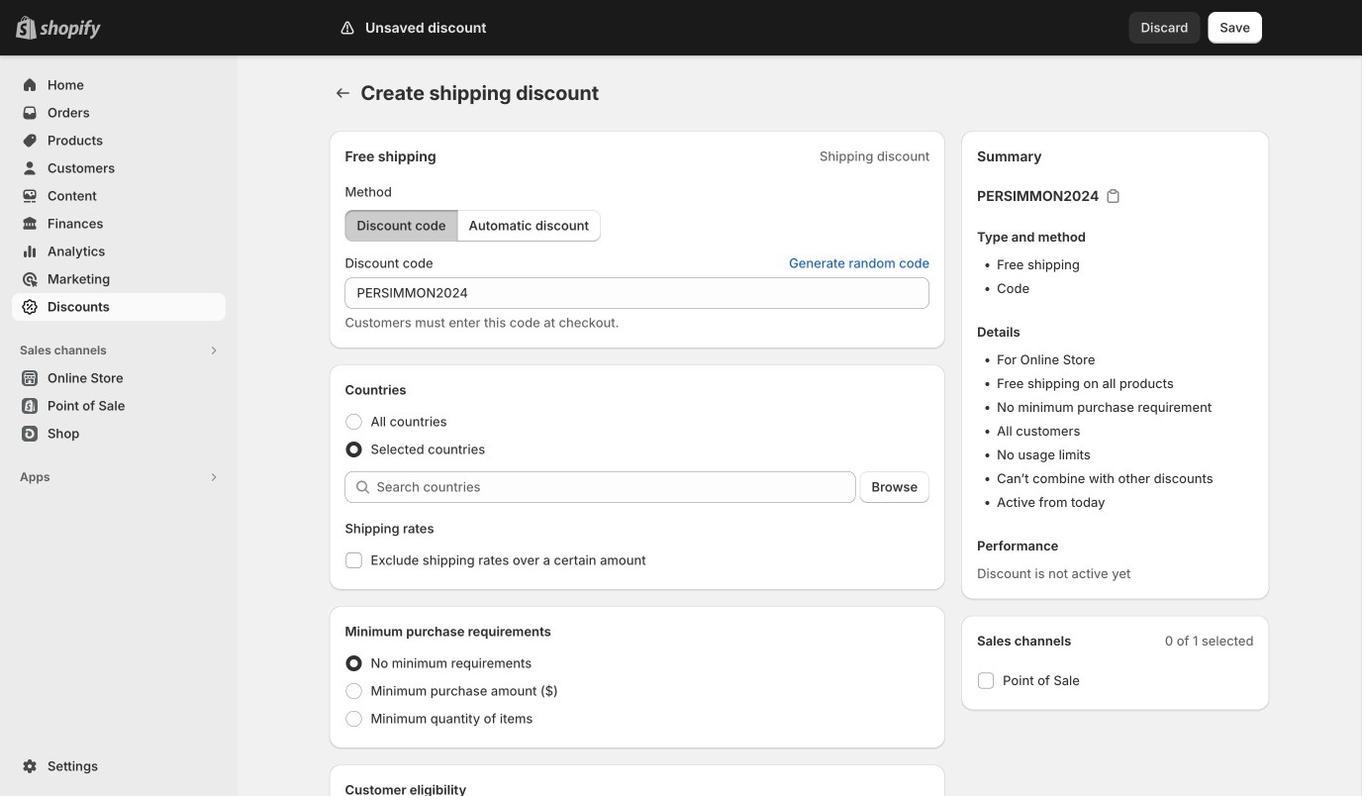 Task type: locate. For each thing, give the bounding box(es) containing it.
None text field
[[345, 277, 930, 309]]



Task type: vqa. For each thing, say whether or not it's contained in the screenshot.
Shopify Image
yes



Task type: describe. For each thing, give the bounding box(es) containing it.
shopify image
[[40, 20, 101, 39]]

Search countries text field
[[377, 471, 856, 503]]



